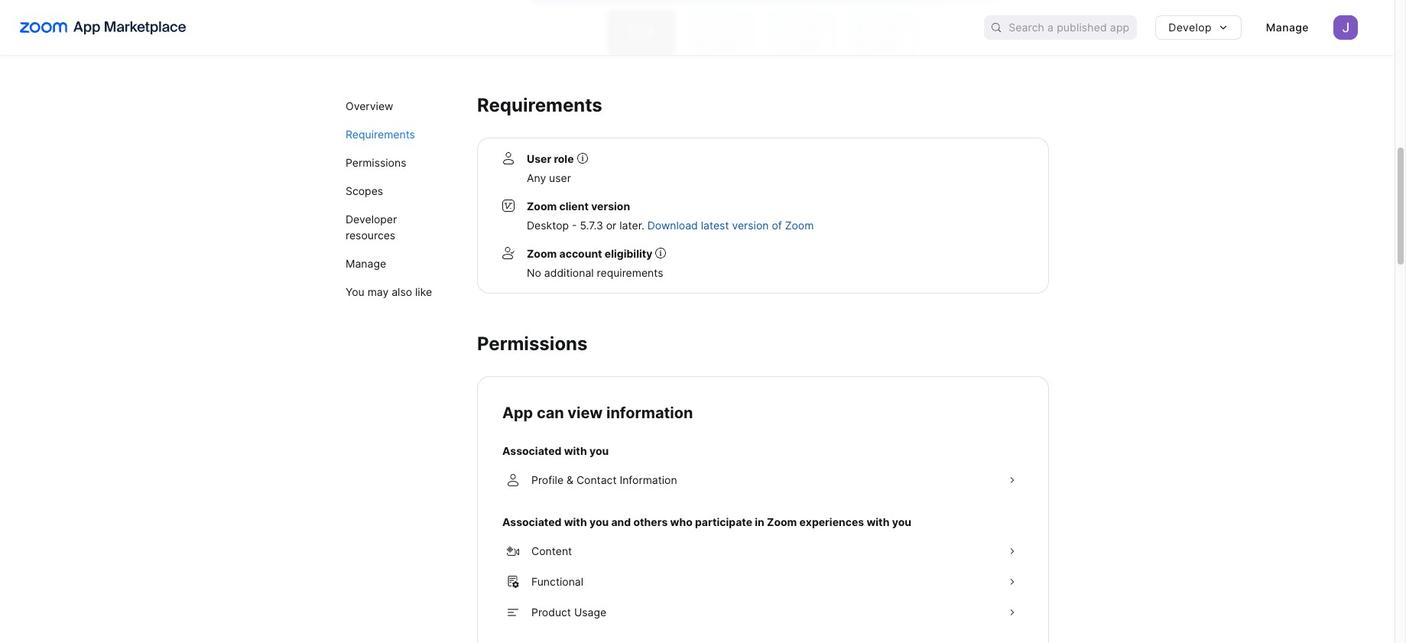 Task type: locate. For each thing, give the bounding box(es) containing it.
user role
[[527, 152, 574, 165]]

requirements link
[[346, 120, 450, 148]]

2 associated from the top
[[503, 515, 562, 528]]

learn more about user role image right "role"
[[577, 153, 588, 164]]

permissions
[[346, 156, 407, 169], [477, 332, 588, 355]]

2 how it works: planning poker image from the left
[[770, 10, 838, 55]]

zoom client version
[[527, 199, 630, 212]]

app
[[503, 404, 533, 422]]

download
[[648, 218, 698, 231]]

associated
[[503, 444, 562, 457], [503, 515, 562, 528]]

1 vertical spatial permissions
[[477, 332, 588, 355]]

manage
[[1267, 21, 1310, 34], [346, 257, 386, 270]]

app can view information
[[503, 404, 693, 422]]

others
[[634, 515, 668, 528]]

content button
[[503, 536, 1024, 566]]

you
[[346, 285, 365, 298]]

overview
[[346, 99, 394, 112]]

manage inside manage "link"
[[346, 257, 386, 270]]

2 horizontal spatial how it works: planning poker image
[[851, 10, 920, 55]]

how it works: planning poker image
[[688, 10, 757, 55], [770, 10, 838, 55], [851, 10, 920, 55]]

0 vertical spatial manage
[[1267, 21, 1310, 34]]

desktop
[[527, 218, 569, 231]]

0 horizontal spatial permissions
[[346, 156, 407, 169]]

banner
[[0, 0, 1395, 55]]

learn more about user role image
[[577, 153, 588, 164], [656, 248, 667, 259]]

manage inside manage button
[[1267, 21, 1310, 34]]

0 vertical spatial associated
[[503, 444, 562, 457]]

with
[[564, 444, 587, 457], [564, 515, 587, 528], [867, 515, 890, 528]]

product
[[532, 605, 571, 618]]

user
[[527, 152, 552, 165]]

1 vertical spatial version
[[732, 218, 769, 231]]

1 how it works: planning poker image from the left
[[688, 10, 757, 55]]

usage
[[574, 605, 607, 618]]

1 vertical spatial associated
[[503, 515, 562, 528]]

product usage
[[532, 605, 607, 618]]

requirements up user
[[477, 94, 603, 116]]

1 horizontal spatial version
[[732, 218, 769, 231]]

1 vertical spatial learn more about user role image
[[656, 248, 667, 259]]

0 horizontal spatial requirements
[[346, 128, 415, 141]]

associated for profile & contact information
[[503, 444, 562, 457]]

functional
[[532, 575, 584, 588]]

latest
[[701, 218, 729, 231]]

requirements
[[597, 266, 664, 279]]

learn more about user role image down "desktop - 5.7.3 or later. download latest version of zoom"
[[656, 248, 667, 259]]

0 horizontal spatial how it works: planning poker image
[[688, 10, 757, 55]]

permissions up scopes
[[346, 156, 407, 169]]

may
[[368, 285, 389, 298]]

1 horizontal spatial how it works: planning poker image
[[770, 10, 838, 55]]

1 horizontal spatial manage
[[1267, 21, 1310, 34]]

role
[[554, 152, 574, 165]]

-
[[572, 218, 577, 231]]

zoom
[[527, 199, 557, 212], [785, 218, 814, 231], [527, 247, 557, 260], [767, 515, 797, 528]]

zoom right of
[[785, 218, 814, 231]]

banner containing develop
[[0, 0, 1395, 55]]

scopes
[[346, 184, 383, 197]]

resources
[[346, 229, 396, 242]]

0 horizontal spatial manage
[[346, 257, 386, 270]]

manage link
[[346, 249, 450, 278]]

requirements down overview
[[346, 128, 415, 141]]

with up &
[[564, 444, 587, 457]]

with up content
[[564, 515, 587, 528]]

contact
[[577, 473, 617, 486]]

developer
[[346, 213, 397, 226]]

any
[[527, 171, 546, 184]]

with for profile & contact information
[[564, 444, 587, 457]]

0 vertical spatial requirements
[[477, 94, 603, 116]]

information
[[607, 404, 693, 422]]

version up or
[[591, 199, 630, 212]]

develop
[[1169, 21, 1212, 34]]

later.
[[620, 218, 645, 231]]

version left of
[[732, 218, 769, 231]]

who
[[671, 515, 693, 528]]

additional
[[545, 266, 594, 279]]

search a published app element
[[985, 15, 1138, 40]]

you up contact
[[590, 444, 609, 457]]

zoom account eligibility
[[527, 247, 653, 260]]

associated up "profile" on the left
[[503, 444, 562, 457]]

associated with you and others who participate in zoom experiences with you
[[503, 515, 912, 528]]

you for profile & contact information
[[590, 444, 609, 457]]

product usage button
[[503, 597, 1024, 628]]

desktop - 5.7.3 or later. download latest version of zoom
[[527, 218, 814, 231]]

0 vertical spatial learn more about user role image
[[577, 153, 588, 164]]

0 vertical spatial permissions
[[346, 156, 407, 169]]

you may also like
[[346, 285, 432, 298]]

1 horizontal spatial requirements
[[477, 94, 603, 116]]

requirements
[[477, 94, 603, 116], [346, 128, 415, 141]]

0 horizontal spatial version
[[591, 199, 630, 212]]

learn more about user role tooltip
[[656, 248, 667, 259]]

1 associated from the top
[[503, 444, 562, 457]]

1 vertical spatial manage
[[346, 257, 386, 270]]

you
[[590, 444, 609, 457], [590, 515, 609, 528], [892, 515, 912, 528]]

1 horizontal spatial permissions
[[477, 332, 588, 355]]

associated up content
[[503, 515, 562, 528]]

1 horizontal spatial learn more about user role image
[[656, 248, 667, 259]]

in
[[755, 515, 765, 528]]

overview link
[[346, 92, 450, 120]]

permissions up "app"
[[477, 332, 588, 355]]

you left and at the left bottom
[[590, 515, 609, 528]]

1 vertical spatial requirements
[[346, 128, 415, 141]]

version
[[591, 199, 630, 212], [732, 218, 769, 231]]



Task type: describe. For each thing, give the bounding box(es) containing it.
zoom right in
[[767, 515, 797, 528]]

client
[[560, 199, 589, 212]]

associated for content
[[503, 515, 562, 528]]

or
[[606, 218, 617, 231]]

content
[[532, 544, 572, 557]]

any user
[[527, 171, 571, 184]]

develop button
[[1156, 15, 1242, 40]]

with for content
[[564, 515, 587, 528]]

functional button
[[503, 566, 1024, 597]]

participate
[[695, 515, 753, 528]]

no
[[527, 266, 542, 279]]

profile
[[532, 473, 564, 486]]

can
[[537, 404, 564, 422]]

developer resources
[[346, 213, 397, 242]]

and
[[612, 515, 631, 528]]

0 horizontal spatial learn more about user role image
[[577, 153, 588, 164]]

manage for manage button on the top right
[[1267, 21, 1310, 34]]

profile & contact information
[[532, 473, 678, 486]]

manage button
[[1254, 15, 1322, 40]]

you for content
[[590, 515, 609, 528]]

zoom up no
[[527, 247, 557, 260]]

of
[[772, 218, 782, 231]]

5.7.3
[[580, 218, 603, 231]]

Search text field
[[1009, 16, 1138, 39]]

&
[[567, 473, 574, 486]]

information
[[620, 473, 678, 486]]

developer resources link
[[346, 205, 450, 249]]

profile & contact information button
[[503, 465, 1024, 495]]

experiences
[[800, 515, 865, 528]]

user
[[549, 171, 571, 184]]

you right "experiences"
[[892, 515, 912, 528]]

3 how it works: planning poker image from the left
[[851, 10, 920, 55]]

manage for manage "link"
[[346, 257, 386, 270]]

with right "experiences"
[[867, 515, 890, 528]]

eligibility
[[605, 247, 653, 260]]

like
[[415, 285, 432, 298]]

scopes link
[[346, 177, 450, 205]]

view
[[568, 404, 603, 422]]

0 vertical spatial version
[[591, 199, 630, 212]]

you may also like link
[[346, 278, 450, 306]]

download latest version of zoom link
[[648, 218, 814, 231]]

permissions link
[[346, 148, 450, 177]]

no additional requirements
[[527, 266, 664, 279]]

zoom up desktop
[[527, 199, 557, 212]]

also
[[392, 285, 412, 298]]

associated with you
[[503, 444, 609, 457]]

account
[[560, 247, 602, 260]]



Task type: vqa. For each thing, say whether or not it's contained in the screenshot.
Permissions link
yes



